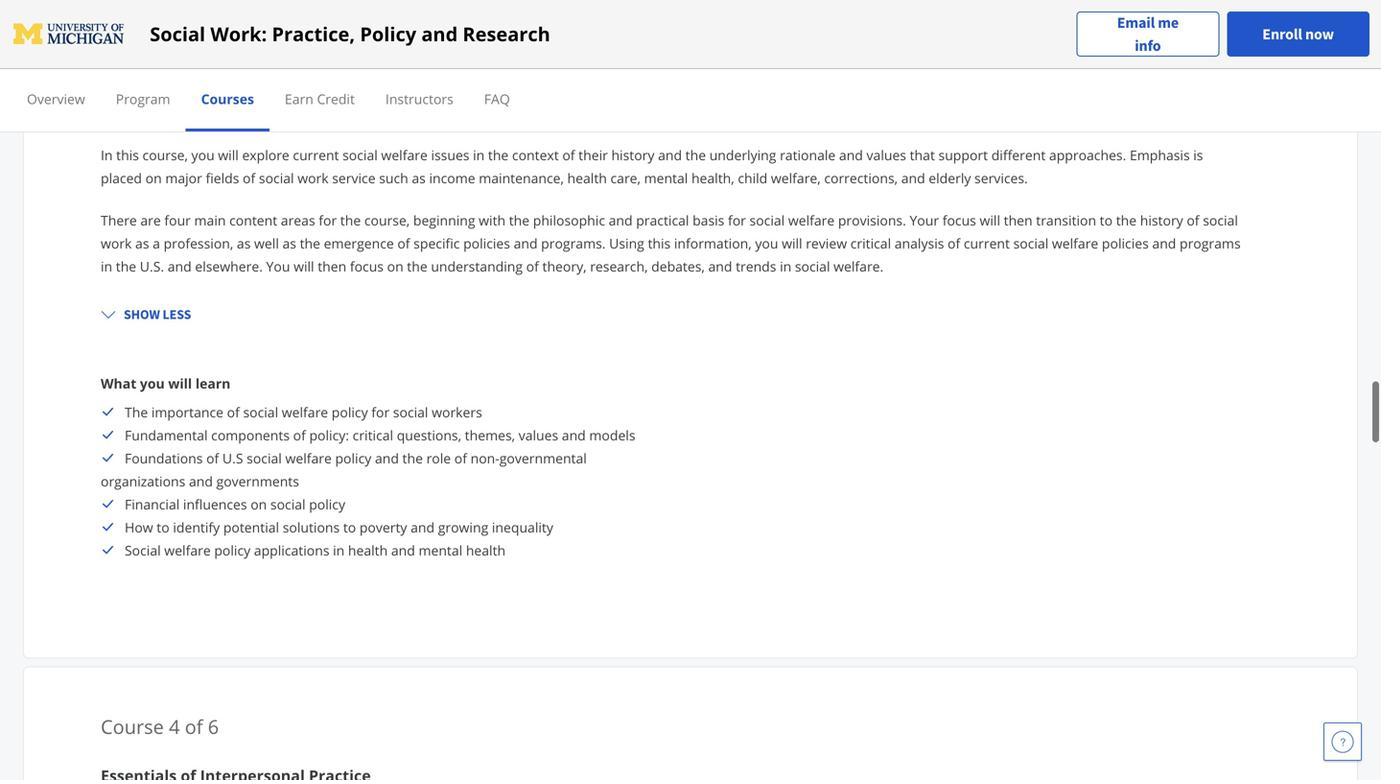 Task type: vqa. For each thing, say whether or not it's contained in the screenshot.
the topmost Universidad de los Andes image
no



Task type: describe. For each thing, give the bounding box(es) containing it.
certificate menu element
[[12, 69, 1370, 131]]

financial influences on social policy
[[125, 495, 345, 513]]

health inside in this course, you will explore current social welfare issues in the context of their history and the underlying rationale and values that support different approaches. emphasis is placed on major fields of social work service such as income maintenance, health care, mental health, child welfare, corrections, and elderly services.
[[568, 169, 607, 187]]

social up components
[[243, 403, 278, 421]]

analysis
[[895, 234, 945, 252]]

of right role
[[455, 449, 467, 467]]

and right poverty at the bottom left of the page
[[411, 518, 435, 536]]

the down areas
[[300, 234, 320, 252]]

social work: practice, policy and research
[[150, 21, 551, 47]]

of right 4
[[185, 713, 203, 740]]

four
[[164, 211, 191, 229]]

components
[[211, 426, 290, 444]]

work inside there are four main content areas for the course, beginning with the philosophic and practical basis for social welfare provisions. your focus will then transition to the history of social work as a profession, as well as the emergence of specific policies and programs. using this information, you will review critical analysis of current social welfare policies and programs in the u.s. and elsewhere. you will then focus on the understanding of theory, research, debates, and trends in social welfare.
[[101, 234, 132, 252]]

6 for course 3 of 6
[[208, 22, 219, 49]]

faq
[[484, 90, 510, 108]]

using
[[609, 234, 645, 252]]

less
[[163, 305, 191, 323]]

potential
[[223, 518, 279, 536]]

well
[[254, 234, 279, 252]]

income
[[429, 169, 476, 187]]

credit
[[317, 90, 355, 108]]

importance
[[151, 403, 224, 421]]

social inside the foundations of u.s social welfare policy and the role of non-governmental organizations and governments
[[247, 449, 282, 467]]

1 vertical spatial then
[[318, 257, 347, 275]]

as inside in this course, you will explore current social welfare issues in the context of their history and the underlying rationale and values that support different approaches. emphasis is placed on major fields of social work service such as income maintenance, health care, mental health, child welfare, corrections, and elderly services.
[[412, 169, 426, 187]]

as left a on the left top
[[135, 234, 149, 252]]

1 vertical spatial values
[[519, 426, 559, 444]]

and down poverty at the bottom left of the page
[[391, 541, 415, 559]]

work inside in this course, you will explore current social welfare issues in the context of their history and the underlying rationale and values that support different approaches. emphasis is placed on major fields of social work service such as income maintenance, health care, mental health, child welfare, corrections, and elderly services.
[[298, 169, 329, 187]]

instructors link
[[386, 90, 454, 108]]

in
[[101, 146, 113, 164]]

research
[[463, 21, 551, 47]]

1 horizontal spatial policy
[[360, 21, 417, 47]]

a
[[153, 234, 160, 252]]

social up solutions
[[270, 495, 306, 513]]

context
[[512, 146, 559, 164]]

history inside in this course, you will explore current social welfare issues in the context of their history and the underlying rationale and values that support different approaches. emphasis is placed on major fields of social work service such as income maintenance, health care, mental health, child welfare, corrections, and elderly services.
[[612, 146, 655, 164]]

what you will learn
[[101, 374, 231, 392]]

basis
[[693, 211, 725, 229]]

social up questions,
[[393, 403, 428, 421]]

approaches.
[[1050, 146, 1127, 164]]

services.
[[975, 169, 1028, 187]]

in left u.s.
[[101, 257, 112, 275]]

review
[[806, 234, 847, 252]]

enroll now
[[1263, 24, 1335, 44]]

the up health,
[[686, 146, 706, 164]]

will right you
[[294, 257, 314, 275]]

corrections,
[[825, 169, 898, 187]]

social up service
[[343, 146, 378, 164]]

social down transition
[[1014, 234, 1049, 252]]

2 horizontal spatial for
[[728, 211, 746, 229]]

fields
[[206, 169, 239, 187]]

you inside in this course, you will explore current social welfare issues in the context of their history and the underlying rationale and values that support different approaches. emphasis is placed on major fields of social work service such as income maintenance, health care, mental health, child welfare, corrections, and elderly services.
[[191, 146, 215, 164]]

of left u.s
[[206, 449, 219, 467]]

with
[[479, 211, 506, 229]]

health,
[[692, 169, 735, 187]]

child
[[738, 169, 768, 187]]

this inside in this course, you will explore current social welfare issues in the context of their history and the underlying rationale and values that support different approaches. emphasis is placed on major fields of social work service such as income maintenance, health care, mental health, child welfare, corrections, and elderly services.
[[116, 146, 139, 164]]

welfare up policy:
[[282, 403, 328, 421]]

course 4 of 6
[[101, 713, 219, 740]]

and up using
[[609, 211, 633, 229]]

6 for course 4 of 6
[[208, 713, 219, 740]]

4
[[169, 713, 180, 740]]

of right 3
[[185, 22, 203, 49]]

how to identify potential solutions to poverty and growing inequality
[[125, 518, 554, 536]]

in right 'trends'
[[780, 257, 792, 275]]

issues
[[431, 146, 470, 164]]

overview inside certificate menu element
[[27, 90, 85, 108]]

the left u.s.
[[116, 257, 136, 275]]

are
[[140, 211, 161, 229]]

social up programs
[[1203, 211, 1239, 229]]

2 vertical spatial you
[[140, 374, 165, 392]]

1 horizontal spatial to
[[343, 518, 356, 536]]

the inside the foundations of u.s social welfare policy and the role of non-governmental organizations and governments
[[403, 449, 423, 467]]

the importance of social welfare policy for social workers
[[125, 403, 482, 421]]

1 vertical spatial overview
[[101, 117, 164, 135]]

questions,
[[397, 426, 462, 444]]

social down explore
[[259, 169, 294, 187]]

current inside in this course, you will explore current social welfare issues in the context of their history and the underlying rationale and values that support different approaches. emphasis is placed on major fields of social work service such as income maintenance, health care, mental health, child welfare, corrections, and elderly services.
[[293, 146, 339, 164]]

the right with
[[509, 211, 530, 229]]

areas
[[281, 211, 315, 229]]

poverty
[[360, 518, 407, 536]]

me
[[1158, 13, 1179, 32]]

maintenance,
[[479, 169, 564, 187]]

0 horizontal spatial critical
[[353, 426, 393, 444]]

history inside there are four main content areas for the course, beginning with the philosophic and practical basis for social welfare provisions. your focus will then transition to the history of social work as a profession, as well as the emergence of specific policies and programs. using this information, you will review critical analysis of current social welfare policies and programs in the u.s. and elsewhere. you will then focus on the understanding of theory, research, debates, and trends in social welfare.
[[1141, 211, 1184, 229]]

governments
[[216, 472, 299, 490]]

emergence
[[324, 234, 394, 252]]

and down fundamental components of policy: critical questions, themes, values and models
[[375, 449, 399, 467]]

beginning
[[413, 211, 475, 229]]

theory,
[[543, 257, 587, 275]]

as right well
[[283, 234, 296, 252]]

will left the review
[[782, 234, 803, 252]]

this inside there are four main content areas for the course, beginning with the philosophic and practical basis for social welfare provisions. your focus will then transition to the history of social work as a profession, as well as the emergence of specific policies and programs. using this information, you will review critical analysis of current social welfare policies and programs in the u.s. and elsewhere. you will then focus on the understanding of theory, research, debates, and trends in social welfare.
[[648, 234, 671, 252]]

social for work:
[[150, 21, 205, 47]]

welfare.
[[834, 257, 884, 275]]

and left programs.
[[514, 234, 538, 252]]

profession,
[[164, 234, 233, 252]]

service
[[332, 169, 376, 187]]

is
[[1194, 146, 1204, 164]]

rationale
[[780, 146, 836, 164]]

of right analysis
[[948, 234, 961, 252]]

there are four main content areas for the course, beginning with the philosophic and practical basis for social welfare provisions. your focus will then transition to the history of social work as a profession, as well as the emergence of specific policies and programs. using this information, you will review critical analysis of current social welfare policies and programs in the u.s. and elsewhere. you will then focus on the understanding of theory, research, debates, and trends in social welfare.
[[101, 211, 1241, 275]]

the
[[125, 403, 148, 421]]

policy up how to identify potential solutions to poverty and growing inequality
[[309, 495, 345, 513]]

1 horizontal spatial then
[[1004, 211, 1033, 229]]

identify
[[173, 518, 220, 536]]

governmental
[[500, 449, 587, 467]]

specific
[[414, 234, 460, 252]]

email me info button
[[1077, 11, 1220, 57]]

social down the review
[[795, 257, 830, 275]]

elsewhere.
[[195, 257, 263, 275]]

foundations of u.s social welfare policy and the role of non-governmental organizations and governments
[[101, 449, 587, 490]]

will down the services.
[[980, 211, 1001, 229]]

such
[[379, 169, 408, 187]]

show less
[[124, 305, 191, 323]]

social welfare policy applications in health and mental health
[[125, 541, 506, 559]]

of down the importance of social welfare policy for social workers
[[293, 426, 306, 444]]

fundamental
[[125, 426, 208, 444]]

of left courses link
[[181, 74, 196, 95]]

of up components
[[227, 403, 240, 421]]

the up "emergence"
[[340, 211, 361, 229]]

will up importance
[[168, 374, 192, 392]]

enroll
[[1263, 24, 1303, 44]]

0 horizontal spatial focus
[[350, 257, 384, 275]]

research,
[[590, 257, 648, 275]]

0 vertical spatial focus
[[943, 211, 977, 229]]

philosophic
[[533, 211, 605, 229]]

there
[[101, 211, 137, 229]]

organizations
[[101, 472, 185, 490]]

and up influences
[[189, 472, 213, 490]]

the right transition
[[1117, 211, 1137, 229]]



Task type: locate. For each thing, give the bounding box(es) containing it.
focus right the your
[[943, 211, 977, 229]]

help center image
[[1332, 730, 1355, 753]]

0 vertical spatial current
[[293, 146, 339, 164]]

then down the services.
[[1004, 211, 1033, 229]]

health down growing
[[466, 541, 506, 559]]

0 horizontal spatial health
[[348, 541, 388, 559]]

1 horizontal spatial work
[[298, 169, 329, 187]]

show less button
[[93, 297, 199, 331]]

1 vertical spatial critical
[[353, 426, 393, 444]]

1 6 from the top
[[208, 22, 219, 49]]

financial
[[125, 495, 180, 513]]

0 horizontal spatial current
[[293, 146, 339, 164]]

0 vertical spatial policy
[[360, 21, 417, 47]]

debates,
[[652, 257, 705, 275]]

practical
[[636, 211, 689, 229]]

you up the
[[140, 374, 165, 392]]

health down their
[[568, 169, 607, 187]]

this down practical
[[648, 234, 671, 252]]

content
[[229, 211, 277, 229]]

earn credit link
[[285, 90, 355, 108]]

care,
[[611, 169, 641, 187]]

mental inside in this course, you will explore current social welfare issues in the context of their history and the underlying rationale and values that support different approaches. emphasis is placed on major fields of social work service such as income maintenance, health care, mental health, child welfare, corrections, and elderly services.
[[644, 169, 688, 187]]

course, inside there are four main content areas for the course, beginning with the philosophic and practical basis for social welfare provisions. your focus will then transition to the history of social work as a profession, as well as the emergence of specific policies and programs. using this information, you will review critical analysis of current social welfare policies and programs in the u.s. and elsewhere. you will then focus on the understanding of theory, research, debates, and trends in social welfare.
[[364, 211, 410, 229]]

0 vertical spatial 6
[[208, 22, 219, 49]]

2 horizontal spatial to
[[1100, 211, 1113, 229]]

you inside there are four main content areas for the course, beginning with the philosophic and practical basis for social welfare provisions. your focus will then transition to the history of social work as a profession, as well as the emergence of specific policies and programs. using this information, you will review critical analysis of current social welfare policies and programs in the u.s. and elsewhere. you will then focus on the understanding of theory, research, debates, and trends in social welfare.
[[755, 234, 779, 252]]

this
[[116, 146, 139, 164], [648, 234, 671, 252]]

on left major
[[145, 169, 162, 187]]

1 horizontal spatial health
[[466, 541, 506, 559]]

instructors
[[386, 90, 454, 108]]

policy
[[332, 403, 368, 421], [335, 449, 372, 467], [309, 495, 345, 513], [214, 541, 251, 559]]

provisions.
[[838, 211, 907, 229]]

emphasis
[[1130, 146, 1190, 164]]

0 horizontal spatial history
[[612, 146, 655, 164]]

0 horizontal spatial you
[[140, 374, 165, 392]]

critical right policy:
[[353, 426, 393, 444]]

policy down policy:
[[335, 449, 372, 467]]

you
[[266, 257, 290, 275]]

of left specific
[[398, 234, 410, 252]]

of right fields
[[243, 169, 255, 187]]

social
[[150, 21, 205, 47], [200, 74, 245, 95], [125, 541, 161, 559]]

current inside there are four main content areas for the course, beginning with the philosophic and practical basis for social welfare provisions. your focus will then transition to the history of social work as a profession, as well as the emergence of specific policies and programs. using this information, you will review critical analysis of current social welfare policies and programs in the u.s. and elsewhere. you will then focus on the understanding of theory, research, debates, and trends in social welfare.
[[964, 234, 1010, 252]]

2 policies from the left
[[1102, 234, 1149, 252]]

1 horizontal spatial overview
[[101, 117, 164, 135]]

of left theory,
[[526, 257, 539, 275]]

and down the information,
[[709, 257, 732, 275]]

programs.
[[541, 234, 606, 252]]

for right basis
[[728, 211, 746, 229]]

placed
[[101, 169, 142, 187]]

2 6 from the top
[[208, 713, 219, 740]]

for right areas
[[319, 211, 337, 229]]

welfare
[[249, 74, 308, 95]]

course left 3
[[101, 22, 164, 49]]

to right transition
[[1100, 211, 1113, 229]]

1 policies from the left
[[464, 234, 510, 252]]

0 vertical spatial this
[[116, 146, 139, 164]]

to inside there are four main content areas for the course, beginning with the philosophic and practical basis for social welfare provisions. your focus will then transition to the history of social work as a profession, as well as the emergence of specific policies and programs. using this information, you will review critical analysis of current social welfare policies and programs in the u.s. and elsewhere. you will then focus on the understanding of theory, research, debates, and trends in social welfare.
[[1100, 211, 1113, 229]]

in right the issues
[[473, 146, 485, 164]]

how
[[125, 518, 153, 536]]

1 horizontal spatial on
[[251, 495, 267, 513]]

then down "emergence"
[[318, 257, 347, 275]]

in inside in this course, you will explore current social welfare issues in the context of their history and the underlying rationale and values that support different approaches. emphasis is placed on major fields of social work service such as income maintenance, health care, mental health, child welfare, corrections, and elderly services.
[[473, 146, 485, 164]]

in down how to identify potential solutions to poverty and growing inequality
[[333, 541, 345, 559]]

courses link
[[201, 90, 254, 108]]

for for workers
[[372, 403, 390, 421]]

1 horizontal spatial critical
[[851, 234, 891, 252]]

current up service
[[293, 146, 339, 164]]

growing
[[438, 518, 489, 536]]

1 vertical spatial history
[[1141, 211, 1184, 229]]

and down certificate menu element
[[658, 146, 682, 164]]

6 right 4
[[208, 713, 219, 740]]

work:
[[210, 21, 267, 47]]

u.s
[[223, 449, 243, 467]]

policy down potential
[[214, 541, 251, 559]]

policies
[[464, 234, 510, 252], [1102, 234, 1149, 252]]

values up governmental
[[519, 426, 559, 444]]

1 vertical spatial on
[[387, 257, 404, 275]]

3
[[169, 22, 180, 49]]

1 vertical spatial focus
[[350, 257, 384, 275]]

you up major
[[191, 146, 215, 164]]

to left poverty at the bottom left of the page
[[343, 518, 356, 536]]

social down child
[[750, 211, 785, 229]]

social
[[343, 146, 378, 164], [259, 169, 294, 187], [750, 211, 785, 229], [1203, 211, 1239, 229], [1014, 234, 1049, 252], [795, 257, 830, 275], [243, 403, 278, 421], [393, 403, 428, 421], [247, 449, 282, 467], [270, 495, 306, 513]]

influences
[[183, 495, 247, 513]]

1 horizontal spatial for
[[372, 403, 390, 421]]

0 horizontal spatial policies
[[464, 234, 510, 252]]

social for welfare
[[125, 541, 161, 559]]

0 horizontal spatial values
[[519, 426, 559, 444]]

0 horizontal spatial on
[[145, 169, 162, 187]]

0 vertical spatial on
[[145, 169, 162, 187]]

to right how
[[157, 518, 170, 536]]

current down the services.
[[964, 234, 1010, 252]]

history up programs
[[1141, 211, 1184, 229]]

0 horizontal spatial mental
[[419, 541, 463, 559]]

the up maintenance,
[[488, 146, 509, 164]]

values up corrections,
[[867, 146, 907, 164]]

on inside there are four main content areas for the course, beginning with the philosophic and practical basis for social welfare provisions. your focus will then transition to the history of social work as a profession, as well as the emergence of specific policies and programs. using this information, you will review critical analysis of current social welfare policies and programs in the u.s. and elsewhere. you will then focus on the understanding of theory, research, debates, and trends in social welfare.
[[387, 257, 404, 275]]

faq link
[[484, 90, 510, 108]]

1 horizontal spatial course,
[[364, 211, 410, 229]]

welfare down transition
[[1052, 234, 1099, 252]]

0 vertical spatial then
[[1004, 211, 1033, 229]]

0 horizontal spatial policy
[[312, 74, 358, 95]]

welfare
[[381, 146, 428, 164], [789, 211, 835, 229], [1052, 234, 1099, 252], [282, 403, 328, 421], [285, 449, 332, 467], [164, 541, 211, 559]]

0 vertical spatial mental
[[644, 169, 688, 187]]

social left work:
[[150, 21, 205, 47]]

0 vertical spatial you
[[191, 146, 215, 164]]

mental right care,
[[644, 169, 688, 187]]

foundations
[[125, 449, 203, 467]]

1 horizontal spatial you
[[191, 146, 215, 164]]

of left their
[[563, 146, 575, 164]]

on down governments
[[251, 495, 267, 513]]

will up fields
[[218, 146, 239, 164]]

critical inside there are four main content areas for the course, beginning with the philosophic and practical basis for social welfare provisions. your focus will then transition to the history of social work as a profession, as well as the emergence of specific policies and programs. using this information, you will review critical analysis of current social welfare policies and programs in the u.s. and elsewhere. you will then focus on the understanding of theory, research, debates, and trends in social welfare.
[[851, 234, 891, 252]]

course, inside in this course, you will explore current social welfare issues in the context of their history and the underlying rationale and values that support different approaches. emphasis is placed on major fields of social work service such as income maintenance, health care, mental health, child welfare, corrections, and elderly services.
[[143, 146, 188, 164]]

for for course,
[[319, 211, 337, 229]]

course,
[[143, 146, 188, 164], [364, 211, 410, 229]]

info
[[1135, 36, 1162, 55]]

6 right 3
[[208, 22, 219, 49]]

of
[[185, 22, 203, 49], [181, 74, 196, 95], [563, 146, 575, 164], [243, 169, 255, 187], [1187, 211, 1200, 229], [398, 234, 410, 252], [948, 234, 961, 252], [526, 257, 539, 275], [227, 403, 240, 421], [293, 426, 306, 444], [206, 449, 219, 467], [455, 449, 467, 467], [185, 713, 203, 740]]

course for course 3 of 6
[[101, 22, 164, 49]]

the down specific
[[407, 257, 428, 275]]

1 vertical spatial 6
[[208, 713, 219, 740]]

2 course from the top
[[101, 713, 164, 740]]

2 horizontal spatial health
[[568, 169, 607, 187]]

welfare down policy:
[[285, 449, 332, 467]]

0 horizontal spatial course,
[[143, 146, 188, 164]]

1 course from the top
[[101, 22, 164, 49]]

social up governments
[[247, 449, 282, 467]]

on inside in this course, you will explore current social welfare issues in the context of their history and the underlying rationale and values that support different approaches. emphasis is placed on major fields of social work service such as income maintenance, health care, mental health, child welfare, corrections, and elderly services.
[[145, 169, 162, 187]]

history up care,
[[612, 146, 655, 164]]

1 horizontal spatial values
[[867, 146, 907, 164]]

welfare down identify on the bottom left of the page
[[164, 541, 211, 559]]

practice,
[[272, 21, 355, 47]]

1 horizontal spatial mental
[[644, 169, 688, 187]]

1 vertical spatial work
[[101, 234, 132, 252]]

of up programs
[[1187, 211, 1200, 229]]

focus down "emergence"
[[350, 257, 384, 275]]

mental
[[644, 169, 688, 187], [419, 541, 463, 559]]

on
[[145, 169, 162, 187], [387, 257, 404, 275], [251, 495, 267, 513]]

work
[[298, 169, 329, 187], [101, 234, 132, 252]]

0 horizontal spatial work
[[101, 234, 132, 252]]

workers
[[432, 403, 482, 421]]

2 horizontal spatial on
[[387, 257, 404, 275]]

1 vertical spatial you
[[755, 234, 779, 252]]

policy inside the foundations of u.s social welfare policy and the role of non-governmental organizations and governments
[[335, 449, 372, 467]]

on down "emergence"
[[387, 257, 404, 275]]

course
[[101, 22, 164, 49], [101, 713, 164, 740]]

policy up instructors
[[360, 21, 417, 47]]

0 horizontal spatial then
[[318, 257, 347, 275]]

courses
[[201, 90, 254, 108]]

that
[[910, 146, 935, 164]]

and left research
[[422, 21, 458, 47]]

values inside in this course, you will explore current social welfare issues in the context of their history and the underlying rationale and values that support different approaches. emphasis is placed on major fields of social work service such as income maintenance, health care, mental health, child welfare, corrections, and elderly services.
[[867, 146, 907, 164]]

the left role
[[403, 449, 423, 467]]

understanding
[[431, 257, 523, 275]]

0 vertical spatial work
[[298, 169, 329, 187]]

0 vertical spatial history
[[612, 146, 655, 164]]

course 3 of 6
[[101, 22, 219, 49]]

earn
[[285, 90, 314, 108]]

elderly
[[929, 169, 971, 187]]

overview down the university of michigan image
[[27, 90, 85, 108]]

email
[[1118, 13, 1155, 32]]

overview
[[27, 90, 85, 108], [101, 117, 164, 135]]

as right such at the left top of the page
[[412, 169, 426, 187]]

overview link
[[27, 90, 85, 108]]

and up corrections,
[[839, 146, 863, 164]]

applications
[[254, 541, 330, 559]]

0 vertical spatial course
[[101, 22, 164, 49]]

1 vertical spatial course,
[[364, 211, 410, 229]]

1 vertical spatial mental
[[419, 541, 463, 559]]

mental down growing
[[419, 541, 463, 559]]

what
[[101, 374, 137, 392]]

essentials
[[101, 74, 177, 95]]

inequality
[[492, 518, 554, 536]]

to
[[1100, 211, 1113, 229], [157, 518, 170, 536], [343, 518, 356, 536]]

will inside in this course, you will explore current social welfare issues in the context of their history and the underlying rationale and values that support different approaches. emphasis is placed on major fields of social work service such as income maintenance, health care, mental health, child welfare, corrections, and elderly services.
[[218, 146, 239, 164]]

0 vertical spatial values
[[867, 146, 907, 164]]

1 vertical spatial policy
[[312, 74, 358, 95]]

1 horizontal spatial current
[[964, 234, 1010, 252]]

university of michigan image
[[12, 19, 127, 49]]

welfare inside the foundations of u.s social welfare policy and the role of non-governmental organizations and governments
[[285, 449, 332, 467]]

and up governmental
[[562, 426, 586, 444]]

themes,
[[465, 426, 515, 444]]

their
[[579, 146, 608, 164]]

policy:
[[309, 426, 349, 444]]

you up 'trends'
[[755, 234, 779, 252]]

0 vertical spatial overview
[[27, 90, 85, 108]]

2 vertical spatial on
[[251, 495, 267, 513]]

2 horizontal spatial you
[[755, 234, 779, 252]]

now
[[1306, 24, 1335, 44]]

u.s.
[[140, 257, 164, 275]]

in this course, you will explore current social welfare issues in the context of their history and the underlying rationale and values that support different approaches. emphasis is placed on major fields of social work service such as income maintenance, health care, mental health, child welfare, corrections, and elderly services.
[[101, 146, 1204, 187]]

welfare up such at the left top of the page
[[381, 146, 428, 164]]

1 horizontal spatial policies
[[1102, 234, 1149, 252]]

0 horizontal spatial this
[[116, 146, 139, 164]]

critical down provisions.
[[851, 234, 891, 252]]

course for course 4 of 6
[[101, 713, 164, 740]]

different
[[992, 146, 1046, 164]]

1 vertical spatial course
[[101, 713, 164, 740]]

role
[[427, 449, 451, 467]]

course left 4
[[101, 713, 164, 740]]

work left service
[[298, 169, 329, 187]]

for
[[319, 211, 337, 229], [728, 211, 746, 229], [372, 403, 390, 421]]

for up fundamental components of policy: critical questions, themes, values and models
[[372, 403, 390, 421]]

and left programs
[[1153, 234, 1177, 252]]

critical
[[851, 234, 891, 252], [353, 426, 393, 444]]

enroll now button
[[1227, 12, 1370, 57]]

transition
[[1036, 211, 1097, 229]]

1 horizontal spatial history
[[1141, 211, 1184, 229]]

2 vertical spatial social
[[125, 541, 161, 559]]

0 horizontal spatial for
[[319, 211, 337, 229]]

support
[[939, 146, 988, 164]]

policies down with
[[464, 234, 510, 252]]

values
[[867, 146, 907, 164], [519, 426, 559, 444]]

social down how
[[125, 541, 161, 559]]

programs
[[1180, 234, 1241, 252]]

0 vertical spatial course,
[[143, 146, 188, 164]]

1 horizontal spatial focus
[[943, 211, 977, 229]]

and right u.s.
[[168, 257, 192, 275]]

models
[[589, 426, 636, 444]]

health down poverty at the bottom left of the page
[[348, 541, 388, 559]]

overview down program link
[[101, 117, 164, 135]]

fundamental components of policy: critical questions, themes, values and models
[[125, 426, 636, 444]]

policies left programs
[[1102, 234, 1149, 252]]

as left well
[[237, 234, 251, 252]]

work down there at left
[[101, 234, 132, 252]]

main
[[194, 211, 226, 229]]

0 horizontal spatial to
[[157, 518, 170, 536]]

0 vertical spatial social
[[150, 21, 205, 47]]

policy up policy:
[[332, 403, 368, 421]]

focus
[[943, 211, 977, 229], [350, 257, 384, 275]]

welfare up the review
[[789, 211, 835, 229]]

1 vertical spatial social
[[200, 74, 245, 95]]

welfare inside in this course, you will explore current social welfare issues in the context of their history and the underlying rationale and values that support different approaches. emphasis is placed on major fields of social work service such as income maintenance, health care, mental health, child welfare, corrections, and elderly services.
[[381, 146, 428, 164]]

1 vertical spatial this
[[648, 234, 671, 252]]

trends
[[736, 257, 777, 275]]

program
[[116, 90, 170, 108]]

course, up "emergence"
[[364, 211, 410, 229]]

in
[[473, 146, 485, 164], [101, 257, 112, 275], [780, 257, 792, 275], [333, 541, 345, 559]]

0 horizontal spatial overview
[[27, 90, 85, 108]]

and down that
[[902, 169, 926, 187]]

1 horizontal spatial this
[[648, 234, 671, 252]]

0 vertical spatial critical
[[851, 234, 891, 252]]

social down work:
[[200, 74, 245, 95]]

1 vertical spatial current
[[964, 234, 1010, 252]]

your
[[910, 211, 939, 229]]



